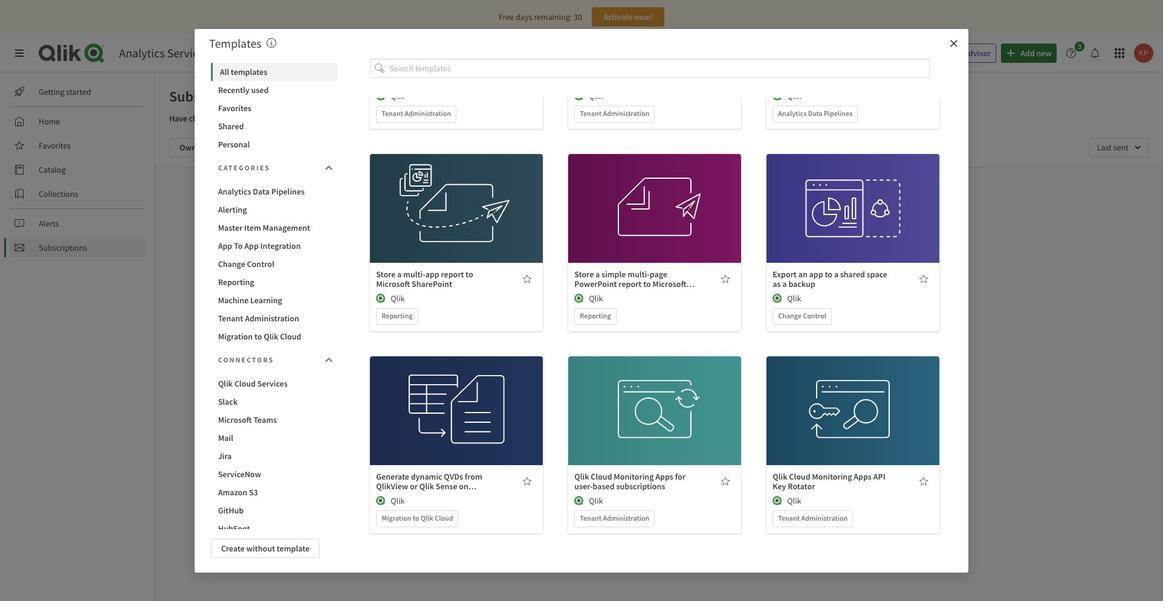 Task type: describe. For each thing, give the bounding box(es) containing it.
migration inside button
[[218, 331, 253, 342]]

details button for a
[[816, 212, 891, 232]]

Search text field
[[703, 43, 895, 63]]

a inside store a simple multi-page powerpoint report to microsoft sharepoint
[[596, 269, 600, 280]]

now!
[[635, 11, 653, 22]]

by
[[732, 271, 741, 282]]

to inside export an app to a shared space as a backup
[[825, 269, 833, 280]]

qlikview
[[376, 482, 408, 492]]

jira button
[[211, 447, 337, 465]]

windows
[[376, 491, 409, 502]]

use for report
[[433, 190, 446, 201]]

activate
[[604, 11, 633, 22]]

favorites button
[[211, 99, 337, 117]]

free days remaining: 30
[[499, 11, 582, 22]]

recently used
[[218, 84, 269, 95]]

use template button for page
[[617, 186, 693, 205]]

1 vertical spatial change
[[779, 312, 802, 321]]

navigation pane element
[[0, 77, 154, 262]]

template for store a multi-app report to microsoft sharepoint
[[448, 190, 481, 201]]

use template button for api
[[816, 388, 891, 408]]

qlik down store a multi-app report to microsoft sharepoint
[[391, 293, 405, 304]]

multi- inside store a multi-app report to microsoft sharepoint
[[403, 269, 426, 280]]

started
[[66, 86, 91, 97]]

qlik up report.
[[589, 91, 603, 102]]

add to favorites image for qlik cloud monitoring apps for user-based subscriptions
[[721, 477, 731, 487]]

ask insight advisor button
[[903, 44, 997, 63]]

use template for for
[[631, 393, 679, 403]]

to
[[234, 240, 243, 251]]

export
[[773, 269, 797, 280]]

1 horizontal spatial chart
[[639, 271, 658, 282]]

filters region
[[155, 128, 1164, 167]]

templates
[[231, 66, 267, 77]]

rotator
[[788, 482, 815, 492]]

regular
[[618, 283, 643, 294]]

0 vertical spatial the
[[737, 283, 749, 294]]

qlik inside generate dynamic qvds from qlikview or qlik sense on windows apps
[[420, 482, 434, 492]]

0 vertical spatial pipelines
[[824, 109, 853, 118]]

backup
[[789, 279, 816, 290]]

collections
[[39, 189, 78, 200]]

bundle
[[409, 113, 434, 124]]

master item management button
[[211, 219, 337, 237]]

2 app from the left
[[244, 240, 259, 251]]

recently
[[218, 84, 250, 95]]

1 horizontal spatial data
[[808, 109, 823, 118]]

0 vertical spatial subscriptions
[[169, 87, 255, 106]]

create without template button
[[211, 539, 320, 559]]

teams
[[254, 415, 277, 425]]

quick
[[513, 113, 533, 124]]

qlik down rotator
[[788, 496, 802, 507]]

details for report
[[444, 217, 469, 227]]

or inside generate dynamic qvds from qlikview or qlik sense on windows apps
[[410, 482, 418, 492]]

qvds
[[444, 472, 463, 483]]

1 vertical spatial control
[[803, 312, 827, 321]]

reporting inside button
[[218, 277, 254, 288]]

apps for for
[[656, 472, 674, 483]]

monitoring for rotator
[[812, 472, 852, 483]]

2 horizontal spatial on
[[726, 283, 735, 294]]

on inside generate dynamic qvds from qlikview or qlik sense on windows apps
[[459, 482, 469, 492]]

0 vertical spatial services
[[167, 45, 209, 60]]

use template for page
[[631, 190, 679, 201]]

catalog link
[[10, 160, 145, 180]]

do
[[603, 255, 614, 267]]

subscriptions inside qlik cloud monitoring apps for user-based subscriptions
[[617, 482, 665, 492]]

details button for api
[[816, 415, 891, 434]]

tenant administration button
[[211, 309, 337, 328]]

services inside button
[[257, 378, 288, 389]]

you inside you do not have any subscriptions yet subscribe to a chart or sheet to receive it by email on a regular basis. click 'subscribe' on the chart or sheet in the app to get started.
[[586, 255, 601, 267]]

and
[[534, 113, 548, 124]]

tenant down "user-"
[[580, 514, 602, 523]]

0 horizontal spatial email
[[319, 113, 339, 124]]

dynamic
[[411, 472, 442, 483]]

templates are pre-built automations that help you automate common business workflows. get started by selecting one of the pre-built templates or choose the blank canvas to build an automation from scratch. image
[[267, 38, 276, 47]]

integration
[[260, 240, 301, 251]]

1 app from the left
[[218, 240, 232, 251]]

into
[[491, 113, 505, 124]]

qlik inside qlik cloud monitoring apps api key rotator
[[773, 472, 788, 483]]

add to favorites image for store a simple multi-page powerpoint report to microsoft sharepoint
[[721, 275, 731, 284]]

administration down qlik cloud monitoring apps for user-based subscriptions
[[603, 514, 650, 523]]

add to favorites image for store a multi-app report to microsoft sharepoint
[[523, 275, 532, 284]]

'subscribe'
[[685, 283, 724, 294]]

machine learning button
[[211, 291, 337, 309]]

s3
[[249, 487, 258, 498]]

favorites inside button
[[218, 103, 252, 113]]

template for export an app to a shared space as a backup
[[845, 190, 878, 201]]

details button for for
[[617, 415, 693, 434]]

close image
[[950, 38, 959, 48]]

use template for report
[[433, 190, 481, 201]]

add to favorites image for generate dynamic qvds from qlikview or qlik sense on windows apps
[[523, 477, 532, 487]]

shared
[[218, 121, 244, 132]]

tenant left "bundle"
[[382, 109, 403, 118]]

details button for report
[[419, 212, 495, 232]]

started.
[[705, 295, 732, 306]]

30
[[574, 11, 582, 22]]

to inside store a simple multi-page powerpoint report to microsoft sharepoint
[[644, 279, 651, 290]]

alerts
[[39, 218, 59, 229]]

1 horizontal spatial analytics data pipelines
[[779, 109, 853, 118]]

personal
[[218, 139, 250, 150]]

github
[[218, 505, 244, 516]]

2 horizontal spatial analytics
[[779, 109, 807, 118]]

an
[[799, 269, 808, 280]]

details for for
[[643, 419, 668, 430]]

use for for
[[631, 393, 645, 403]]

use for api
[[830, 393, 843, 403]]

alerts link
[[10, 214, 145, 233]]

apps for api
[[854, 472, 872, 483]]

qlik image down "user-"
[[575, 497, 584, 506]]

used
[[251, 84, 269, 95]]

hubspot button
[[211, 520, 337, 538]]

click
[[666, 283, 684, 294]]

microsoft teams button
[[211, 411, 337, 429]]

export an app to a shared space as a backup
[[773, 269, 888, 290]]

alerting button
[[211, 200, 337, 219]]

page
[[650, 269, 668, 280]]

github button
[[211, 502, 337, 520]]

subscribe
[[587, 271, 623, 282]]

without
[[246, 543, 275, 554]]

qlik down backup
[[788, 293, 802, 304]]

hubspot
[[218, 523, 250, 534]]

microsoft inside store a simple multi-page powerpoint report to microsoft sharepoint
[[653, 279, 687, 290]]

user-
[[575, 482, 593, 492]]

inbox.
[[340, 113, 362, 124]]

1 horizontal spatial on
[[601, 283, 610, 294]]

all templates button
[[211, 63, 337, 81]]

app inside export an app to a shared space as a backup
[[810, 269, 823, 280]]

amazon s3 button
[[211, 484, 337, 502]]

catalog
[[39, 165, 66, 175]]

amazon
[[218, 487, 247, 498]]

1 sheets from the left
[[222, 113, 245, 124]]

templates
[[209, 35, 262, 51]]

servicenow
[[218, 469, 261, 480]]

cloud for qlik cloud services
[[234, 378, 256, 389]]

management
[[263, 222, 310, 233]]

home
[[39, 116, 60, 127]]

qlik down based
[[589, 496, 603, 507]]

straight
[[263, 113, 290, 124]]

personal button
[[211, 135, 337, 153]]

app inside store a multi-app report to microsoft sharepoint
[[426, 269, 440, 280]]

details for qlikview
[[444, 419, 469, 430]]

generate dynamic qvds from qlikview or qlik sense on windows apps
[[376, 472, 482, 502]]

to inside button
[[255, 331, 262, 342]]

master
[[218, 222, 243, 233]]

connectors
[[218, 355, 274, 364]]

your
[[301, 113, 317, 124]]

migration to qlik cloud button
[[211, 328, 337, 346]]

report inside store a simple multi-page powerpoint report to microsoft sharepoint
[[619, 279, 642, 290]]

mail
[[218, 433, 233, 444]]

amazon s3
[[218, 487, 258, 498]]

qlik down search text field
[[788, 91, 802, 102]]

last sent image
[[1090, 138, 1149, 157]]

analytics data pipelines inside button
[[218, 186, 305, 197]]

favorites inside navigation pane element
[[39, 140, 71, 151]]

qlik cloud monitoring apps for user-based subscriptions
[[575, 472, 686, 492]]

use template button for report
[[419, 186, 495, 205]]

home link
[[10, 112, 145, 131]]

cloud for qlik cloud monitoring apps for user-based subscriptions
[[591, 472, 612, 483]]

template for generate dynamic qvds from qlikview or qlik sense on windows apps
[[448, 393, 481, 403]]



Task type: locate. For each thing, give the bounding box(es) containing it.
on down subscribe
[[601, 283, 610, 294]]

qlik down apps
[[421, 514, 434, 523]]

1 vertical spatial migration to qlik cloud
[[382, 514, 453, 523]]

categories button
[[211, 156, 337, 180]]

0 horizontal spatial migration
[[218, 331, 253, 342]]

tenant
[[382, 109, 403, 118], [580, 109, 602, 118], [218, 313, 243, 324], [580, 514, 602, 523], [779, 514, 800, 523]]

pipelines inside analytics data pipelines button
[[271, 186, 305, 197]]

on down it
[[726, 283, 735, 294]]

app inside you do not have any subscriptions yet subscribe to a chart or sheet to receive it by email on a regular basis. click 'subscribe' on the chart or sheet in the app to get started.
[[668, 295, 682, 306]]

shared
[[841, 269, 865, 280]]

machine learning
[[218, 295, 282, 306]]

control
[[247, 259, 274, 269], [803, 312, 827, 321]]

use template button
[[419, 186, 495, 205], [617, 186, 693, 205], [816, 186, 891, 205], [419, 388, 495, 408], [617, 388, 693, 408], [816, 388, 891, 408]]

change control button
[[211, 255, 337, 273]]

report.
[[567, 113, 591, 124]]

change inside button
[[218, 259, 245, 269]]

0 horizontal spatial control
[[247, 259, 274, 269]]

2 horizontal spatial microsoft
[[653, 279, 687, 290]]

qlik down tenant administration button at the bottom of the page
[[264, 331, 278, 342]]

1 horizontal spatial sheets
[[467, 113, 490, 124]]

0 horizontal spatial analytics
[[119, 45, 165, 60]]

0 horizontal spatial services
[[167, 45, 209, 60]]

qlik image down store a multi-app report to microsoft sharepoint
[[376, 294, 386, 304]]

reporting down store a multi-app report to microsoft sharepoint
[[382, 312, 413, 321]]

1 horizontal spatial control
[[803, 312, 827, 321]]

2 sheets from the left
[[467, 113, 490, 124]]

cloud for qlik cloud monitoring apps api key rotator
[[789, 472, 811, 483]]

administration inside tenant administration button
[[245, 313, 299, 324]]

sheets
[[222, 113, 245, 124], [467, 113, 490, 124]]

0 vertical spatial analytics
[[119, 45, 165, 60]]

ask insight advisor
[[922, 48, 991, 59]]

0 vertical spatial migration to qlik cloud
[[218, 331, 301, 342]]

based
[[593, 482, 615, 492]]

0 vertical spatial qlik image
[[376, 294, 386, 304]]

ask
[[922, 48, 935, 59]]

subscriptions inside subscriptions link
[[39, 243, 87, 253]]

have charts or sheets sent straight to your email inbox. you can also bundle multiple sheets into a quick and easy report.
[[169, 113, 591, 124]]

receive
[[699, 271, 724, 282]]

microsoft
[[376, 279, 410, 290], [653, 279, 687, 290], [218, 415, 252, 425]]

0 vertical spatial you
[[364, 113, 376, 124]]

qlik image for qlik cloud monitoring apps api key rotator
[[773, 497, 783, 506]]

qlik image for sharepoint
[[575, 294, 584, 304]]

use template for qlikview
[[433, 393, 481, 403]]

use for qlikview
[[433, 393, 446, 403]]

0 horizontal spatial favorites
[[39, 140, 71, 151]]

migration to qlik cloud
[[218, 331, 301, 342], [382, 514, 453, 523]]

app to app integration button
[[211, 237, 337, 255]]

1 horizontal spatial analytics
[[218, 186, 251, 197]]

reporting up machine on the left of the page
[[218, 277, 254, 288]]

control inside button
[[247, 259, 274, 269]]

app to app integration
[[218, 240, 301, 251]]

0 vertical spatial change
[[218, 259, 245, 269]]

monitoring for based
[[614, 472, 654, 483]]

app left to
[[218, 240, 232, 251]]

2 horizontal spatial app
[[810, 269, 823, 280]]

subscriptions up receive at the top right
[[671, 255, 727, 267]]

basis.
[[645, 283, 665, 294]]

0 horizontal spatial add to favorites image
[[523, 477, 532, 487]]

all templates
[[220, 66, 267, 77]]

sharepoint inside store a simple multi-page powerpoint report to microsoft sharepoint
[[575, 289, 615, 299]]

categories
[[218, 163, 270, 172]]

have
[[169, 113, 187, 124]]

1 horizontal spatial services
[[257, 378, 288, 389]]

have
[[632, 255, 652, 267]]

1 vertical spatial data
[[253, 186, 270, 197]]

space
[[867, 269, 888, 280]]

1 horizontal spatial app
[[244, 240, 259, 251]]

tenant administration inside button
[[218, 313, 299, 324]]

use template for api
[[830, 393, 878, 403]]

qlik image for store a multi-app report to microsoft sharepoint
[[376, 294, 386, 304]]

email inside you do not have any subscriptions yet subscribe to a chart or sheet to receive it by email on a regular basis. click 'subscribe' on the chart or sheet in the app to get started.
[[579, 283, 599, 294]]

0 vertical spatial email
[[319, 113, 339, 124]]

1 horizontal spatial migration
[[382, 514, 412, 523]]

1 horizontal spatial email
[[579, 283, 599, 294]]

in
[[646, 295, 653, 306]]

close sidebar menu image
[[15, 48, 24, 58]]

1 vertical spatial chart
[[596, 295, 614, 306]]

create without template
[[221, 543, 310, 554]]

0 horizontal spatial the
[[655, 295, 666, 306]]

add to favorites image for export an app to a shared space as a backup
[[919, 275, 929, 284]]

0 horizontal spatial you
[[364, 113, 376, 124]]

tenant down the key
[[779, 514, 800, 523]]

monitoring left api
[[812, 472, 852, 483]]

1 horizontal spatial report
[[619, 279, 642, 290]]

generate
[[376, 472, 409, 483]]

0 horizontal spatial store
[[376, 269, 396, 280]]

1 apps from the left
[[656, 472, 674, 483]]

monitoring
[[614, 472, 654, 483], [812, 472, 852, 483]]

0 horizontal spatial sheet
[[625, 295, 645, 306]]

store for store a multi-app report to microsoft sharepoint
[[376, 269, 396, 280]]

use template button for a
[[816, 186, 891, 205]]

the down 'by' at the top of the page
[[737, 283, 749, 294]]

subscriptions right based
[[617, 482, 665, 492]]

powerpoint
[[575, 279, 617, 290]]

or right qlikview
[[410, 482, 418, 492]]

add to favorites image right from
[[523, 477, 532, 487]]

1 horizontal spatial store
[[575, 269, 594, 280]]

recently used button
[[211, 81, 337, 99]]

0 horizontal spatial sharepoint
[[412, 279, 452, 290]]

report inside store a multi-app report to microsoft sharepoint
[[441, 269, 464, 280]]

use template for a
[[830, 190, 878, 201]]

1 horizontal spatial favorites
[[218, 103, 252, 113]]

qlik inside qlik cloud monitoring apps for user-based subscriptions
[[575, 472, 589, 483]]

can
[[378, 113, 391, 124]]

0 horizontal spatial subscriptions
[[39, 243, 87, 253]]

1 horizontal spatial you
[[586, 255, 601, 267]]

report
[[441, 269, 464, 280], [619, 279, 642, 290]]

2 vertical spatial analytics
[[218, 186, 251, 197]]

to inside store a multi-app report to microsoft sharepoint
[[466, 269, 473, 280]]

sheets left 'into'
[[467, 113, 490, 124]]

0 horizontal spatial report
[[441, 269, 464, 280]]

you left can
[[364, 113, 376, 124]]

also
[[393, 113, 407, 124]]

analytics services
[[119, 45, 209, 60]]

favorites down recently
[[218, 103, 252, 113]]

template for qlik cloud monitoring apps api key rotator
[[845, 393, 878, 403]]

0 vertical spatial migration
[[218, 331, 253, 342]]

0 horizontal spatial change control
[[218, 259, 274, 269]]

add to favorites image
[[523, 477, 532, 487], [721, 477, 731, 487]]

change control down to
[[218, 259, 274, 269]]

0 horizontal spatial data
[[253, 186, 270, 197]]

1 horizontal spatial change
[[779, 312, 802, 321]]

cloud inside qlik cloud monitoring apps for user-based subscriptions
[[591, 472, 612, 483]]

details for a
[[841, 217, 866, 227]]

1 vertical spatial analytics data pipelines
[[218, 186, 305, 197]]

reporting button
[[211, 273, 337, 291]]

qlik down qlikview
[[391, 496, 405, 507]]

or right charts
[[213, 113, 220, 124]]

or up basis. on the top
[[659, 271, 667, 282]]

2 horizontal spatial reporting
[[580, 312, 611, 321]]

or
[[213, 113, 220, 124], [659, 271, 667, 282], [616, 295, 624, 306], [410, 482, 418, 492]]

1 horizontal spatial the
[[737, 283, 749, 294]]

Search templates text field
[[390, 58, 930, 78]]

jira
[[218, 451, 232, 462]]

chart down powerpoint
[[596, 295, 614, 306]]

reporting for store a multi-app report to microsoft sharepoint
[[382, 312, 413, 321]]

templates are pre-built automations that help you automate common business workflows. get started by selecting one of the pre-built templates or choose the blank canvas to build an automation from scratch. tooltip
[[267, 35, 276, 51]]

2 apps from the left
[[854, 472, 872, 483]]

app
[[218, 240, 232, 251], [244, 240, 259, 251]]

qlik up also on the left top
[[391, 91, 405, 102]]

administration up migration to qlik cloud button
[[245, 313, 299, 324]]

change control inside change control button
[[218, 259, 274, 269]]

1 horizontal spatial reporting
[[382, 312, 413, 321]]

a inside store a multi-app report to microsoft sharepoint
[[397, 269, 402, 280]]

template inside 'button'
[[277, 543, 310, 554]]

machine
[[218, 295, 249, 306]]

not
[[616, 255, 630, 267]]

1 multi- from the left
[[403, 269, 426, 280]]

qlik down powerpoint
[[589, 293, 603, 304]]

email down subscribe
[[579, 283, 599, 294]]

sent
[[246, 113, 262, 124]]

1 vertical spatial favorites
[[39, 140, 71, 151]]

0 horizontal spatial analytics data pipelines
[[218, 186, 305, 197]]

1 vertical spatial analytics
[[779, 109, 807, 118]]

store inside store a simple multi-page powerpoint report to microsoft sharepoint
[[575, 269, 594, 280]]

tenant right easy
[[580, 109, 602, 118]]

2 multi- from the left
[[628, 269, 650, 280]]

0 horizontal spatial qlik image
[[376, 294, 386, 304]]

administration up filters region
[[603, 109, 650, 118]]

0 vertical spatial change control
[[218, 259, 274, 269]]

all
[[220, 66, 229, 77]]

details for page
[[643, 217, 668, 227]]

from
[[465, 472, 482, 483]]

details for api
[[841, 419, 866, 430]]

1 horizontal spatial change control
[[779, 312, 827, 321]]

qlik cloud services button
[[211, 375, 337, 393]]

insight
[[937, 48, 962, 59]]

0 horizontal spatial reporting
[[218, 277, 254, 288]]

0 horizontal spatial pipelines
[[271, 186, 305, 197]]

reporting down powerpoint
[[580, 312, 611, 321]]

0 horizontal spatial sheets
[[222, 113, 245, 124]]

administration right can
[[405, 109, 451, 118]]

qlik image for backup
[[773, 294, 783, 304]]

free
[[499, 11, 514, 22]]

subscriptions inside you do not have any subscriptions yet subscribe to a chart or sheet to receive it by email on a regular basis. click 'subscribe' on the chart or sheet in the app to get started.
[[671, 255, 727, 267]]

0 horizontal spatial monitoring
[[614, 472, 654, 483]]

2 add to favorites image from the left
[[721, 477, 731, 487]]

store a multi-app report to microsoft sharepoint
[[376, 269, 473, 290]]

sharepoint inside store a multi-app report to microsoft sharepoint
[[412, 279, 452, 290]]

servicenow button
[[211, 465, 337, 484]]

key
[[773, 482, 787, 492]]

use template button for for
[[617, 388, 693, 408]]

1 vertical spatial you
[[586, 255, 601, 267]]

services
[[167, 45, 209, 60], [257, 378, 288, 389]]

apps
[[411, 491, 429, 502]]

tenant down machine on the left of the page
[[218, 313, 243, 324]]

0 vertical spatial control
[[247, 259, 274, 269]]

qlik image down powerpoint
[[575, 294, 584, 304]]

0 vertical spatial favorites
[[218, 103, 252, 113]]

email
[[319, 113, 339, 124], [579, 283, 599, 294]]

subscriptions up charts
[[169, 87, 255, 106]]

monitoring left for
[[614, 472, 654, 483]]

on right sense
[[459, 482, 469, 492]]

1 horizontal spatial sheet
[[669, 271, 688, 282]]

chart up basis. on the top
[[639, 271, 658, 282]]

yet
[[729, 255, 742, 267]]

a
[[507, 113, 511, 124], [397, 269, 402, 280], [596, 269, 600, 280], [834, 269, 839, 280], [633, 271, 637, 282], [783, 279, 787, 290], [612, 283, 616, 294]]

cloud
[[280, 331, 301, 342], [234, 378, 256, 389], [591, 472, 612, 483], [789, 472, 811, 483], [435, 514, 453, 523]]

services left templates
[[167, 45, 209, 60]]

microsoft inside button
[[218, 415, 252, 425]]

1 horizontal spatial migration to qlik cloud
[[382, 514, 453, 523]]

alerting
[[218, 204, 247, 215]]

0 vertical spatial chart
[[639, 271, 658, 282]]

qlik image for windows
[[376, 497, 386, 506]]

slack button
[[211, 393, 337, 411]]

1 horizontal spatial monitoring
[[812, 472, 852, 483]]

control down backup
[[803, 312, 827, 321]]

use template button for qlikview
[[419, 388, 495, 408]]

0 horizontal spatial app
[[426, 269, 440, 280]]

template for qlik cloud monitoring apps for user-based subscriptions
[[646, 393, 679, 403]]

migration up "connectors"
[[218, 331, 253, 342]]

chart
[[639, 271, 658, 282], [596, 295, 614, 306]]

data inside button
[[253, 186, 270, 197]]

reporting for store a simple multi-page powerpoint report to microsoft sharepoint
[[580, 312, 611, 321]]

monitoring inside qlik cloud monitoring apps for user-based subscriptions
[[614, 472, 654, 483]]

monitoring inside qlik cloud monitoring apps api key rotator
[[812, 472, 852, 483]]

migration to qlik cloud down tenant administration button at the bottom of the page
[[218, 331, 301, 342]]

1 horizontal spatial microsoft
[[376, 279, 410, 290]]

charts
[[189, 113, 211, 124]]

use for a
[[830, 190, 843, 201]]

apps
[[656, 472, 674, 483], [854, 472, 872, 483]]

remaining:
[[534, 11, 572, 22]]

add to favorites image right for
[[721, 477, 731, 487]]

on
[[601, 283, 610, 294], [726, 283, 735, 294], [459, 482, 469, 492]]

1 horizontal spatial add to favorites image
[[721, 477, 731, 487]]

qlik image down the key
[[773, 497, 783, 506]]

use template
[[433, 190, 481, 201], [631, 190, 679, 201], [830, 190, 878, 201], [433, 393, 481, 403], [631, 393, 679, 403], [830, 393, 878, 403]]

subscriptions down alerts
[[39, 243, 87, 253]]

qlik image down qlikview
[[376, 497, 386, 506]]

details button for qlikview
[[419, 415, 495, 434]]

qlik left rotator
[[773, 472, 788, 483]]

use for page
[[631, 190, 645, 201]]

0 horizontal spatial change
[[218, 259, 245, 269]]

1 horizontal spatial subscriptions
[[671, 255, 727, 267]]

0 horizontal spatial chart
[[596, 295, 614, 306]]

app
[[426, 269, 440, 280], [810, 269, 823, 280], [668, 295, 682, 306]]

1 vertical spatial change control
[[779, 312, 827, 321]]

qlik image down as
[[773, 294, 783, 304]]

you left do
[[586, 255, 601, 267]]

cloud inside qlik cloud monitoring apps api key rotator
[[789, 472, 811, 483]]

qlik image
[[575, 294, 584, 304], [773, 294, 783, 304], [376, 497, 386, 506], [575, 497, 584, 506]]

2 monitoring from the left
[[812, 472, 852, 483]]

1 vertical spatial subscriptions
[[617, 482, 665, 492]]

change down backup
[[779, 312, 802, 321]]

control down app to app integration
[[247, 259, 274, 269]]

2 store from the left
[[575, 269, 594, 280]]

connectors button
[[211, 348, 337, 372]]

add to favorites image for qlik cloud monitoring apps api key rotator
[[919, 477, 929, 487]]

0 horizontal spatial microsoft
[[218, 415, 252, 425]]

apps inside qlik cloud monitoring apps api key rotator
[[854, 472, 872, 483]]

change down to
[[218, 259, 245, 269]]

1 store from the left
[[376, 269, 396, 280]]

analytics inside button
[[218, 186, 251, 197]]

details button
[[419, 212, 495, 232], [617, 212, 693, 232], [816, 212, 891, 232], [419, 415, 495, 434], [617, 415, 693, 434], [816, 415, 891, 434]]

0 horizontal spatial on
[[459, 482, 469, 492]]

1 vertical spatial the
[[655, 295, 666, 306]]

1 vertical spatial services
[[257, 378, 288, 389]]

1 vertical spatial sheet
[[625, 295, 645, 306]]

slack
[[218, 396, 238, 407]]

sheets left sent
[[222, 113, 245, 124]]

1 horizontal spatial sharepoint
[[575, 289, 615, 299]]

simple
[[602, 269, 626, 280]]

0 vertical spatial subscriptions
[[671, 255, 727, 267]]

template for store a simple multi-page powerpoint report to microsoft sharepoint
[[646, 190, 679, 201]]

0 horizontal spatial apps
[[656, 472, 674, 483]]

tenant inside button
[[218, 313, 243, 324]]

0 horizontal spatial multi-
[[403, 269, 426, 280]]

services up slack button
[[257, 378, 288, 389]]

change control down backup
[[779, 312, 827, 321]]

item
[[244, 222, 261, 233]]

subscriptions link
[[10, 238, 145, 258]]

1 monitoring from the left
[[614, 472, 654, 483]]

1 add to favorites image from the left
[[523, 477, 532, 487]]

sheet up click
[[669, 271, 688, 282]]

qlik left sense
[[420, 482, 434, 492]]

microsoft teams
[[218, 415, 277, 425]]

or down "regular"
[[616, 295, 624, 306]]

apps left api
[[854, 472, 872, 483]]

microsoft inside store a multi-app report to microsoft sharepoint
[[376, 279, 410, 290]]

qlik left based
[[575, 472, 589, 483]]

1 vertical spatial qlik image
[[773, 497, 783, 506]]

app right to
[[244, 240, 259, 251]]

1 vertical spatial migration
[[382, 514, 412, 523]]

migration to qlik cloud down apps
[[382, 514, 453, 523]]

sheet down "regular"
[[625, 295, 645, 306]]

0 vertical spatial sheet
[[669, 271, 688, 282]]

apps left for
[[656, 472, 674, 483]]

1 vertical spatial email
[[579, 283, 599, 294]]

the right in
[[655, 295, 666, 306]]

add to favorites image
[[523, 275, 532, 284], [721, 275, 731, 284], [919, 275, 929, 284], [919, 477, 929, 487]]

1 horizontal spatial pipelines
[[824, 109, 853, 118]]

0 horizontal spatial app
[[218, 240, 232, 251]]

1 horizontal spatial qlik image
[[773, 497, 783, 506]]

qlik image
[[376, 294, 386, 304], [773, 497, 783, 506]]

data
[[808, 109, 823, 118], [253, 186, 270, 197]]

1 horizontal spatial apps
[[854, 472, 872, 483]]

migration down windows
[[382, 514, 412, 523]]

analytics data pipelines
[[779, 109, 853, 118], [218, 186, 305, 197]]

migration to qlik cloud inside button
[[218, 331, 301, 342]]

apps inside qlik cloud monitoring apps for user-based subscriptions
[[656, 472, 674, 483]]

get
[[692, 295, 704, 306]]

favorites up catalog
[[39, 140, 71, 151]]

multi- inside store a simple multi-page powerpoint report to microsoft sharepoint
[[628, 269, 650, 280]]

0 horizontal spatial subscriptions
[[617, 482, 665, 492]]

store inside store a multi-app report to microsoft sharepoint
[[376, 269, 396, 280]]

email right your
[[319, 113, 339, 124]]

details button for page
[[617, 212, 693, 232]]

analytics services element
[[119, 45, 209, 60]]

qlik up slack
[[218, 378, 233, 389]]

0 horizontal spatial migration to qlik cloud
[[218, 331, 301, 342]]

create
[[221, 543, 245, 554]]

store for store a simple multi-page powerpoint report to microsoft sharepoint
[[575, 269, 594, 280]]

administration down qlik cloud monitoring apps api key rotator
[[802, 514, 848, 523]]



Task type: vqa. For each thing, say whether or not it's contained in the screenshot.
the right types
no



